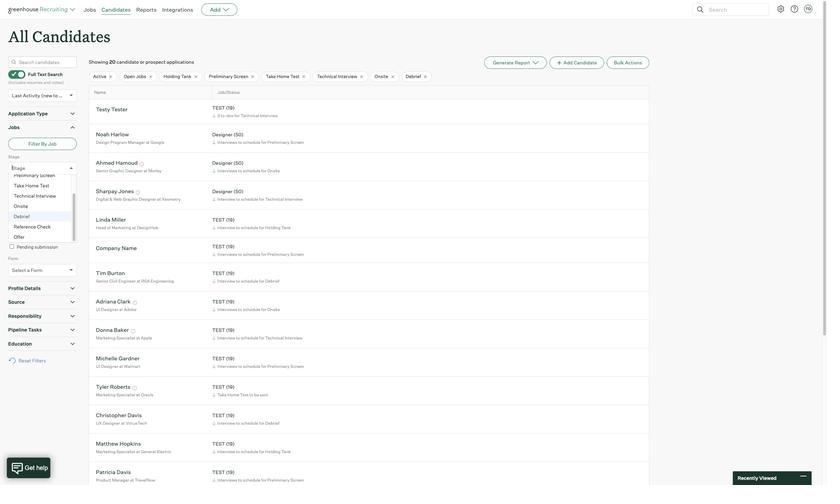 Task type: vqa. For each thing, say whether or not it's contained in the screenshot.


Task type: describe. For each thing, give the bounding box(es) containing it.
technical interview inside 'option'
[[14, 193, 56, 199]]

add candidate link
[[550, 57, 604, 69]]

at inside noah harlow design program manager at google
[[146, 140, 150, 145]]

at down clark
[[119, 307, 123, 312]]

davis for patricia davis
[[117, 469, 131, 476]]

ahmed
[[96, 159, 114, 166]]

for inside test (19) 3 to-dos for technical interview
[[235, 113, 240, 118]]

tim burton senior civil engineer at rsa engineering
[[96, 270, 174, 284]]

schedule for digital & web graphic designer at xeometry
[[241, 197, 258, 202]]

1 vertical spatial form
[[31, 267, 43, 273]]

test (19) interview to schedule for debrief for davis
[[212, 413, 279, 426]]

test (19) interviews to schedule for onsite
[[212, 299, 280, 312]]

tim
[[96, 270, 106, 277]]

0 vertical spatial candidates
[[102, 6, 131, 13]]

specialist for tyler roberts
[[116, 392, 135, 397]]

0 horizontal spatial jobs
[[8, 124, 20, 130]]

patricia davis link
[[96, 469, 131, 477]]

(19) for ui designer at adobe
[[226, 299, 235, 305]]

xeometry
[[162, 197, 181, 202]]

full text search (includes resumes and notes)
[[8, 72, 64, 85]]

add for add candidate
[[564, 60, 573, 65]]

0 vertical spatial job post submitted
[[8, 206, 46, 211]]

tyler roberts
[[96, 383, 130, 390]]

check
[[37, 224, 51, 230]]

be inside test (19) take home test to be sent
[[254, 392, 259, 397]]

(19) for product manager at travelnow
[[226, 469, 235, 475]]

reference check option
[[9, 222, 71, 232]]

matthew
[[96, 440, 118, 447]]

of
[[107, 225, 111, 230]]

designer (50) interviews to schedule for preliminary screen
[[212, 132, 304, 145]]

test for ux designer at virtuetech
[[212, 413, 225, 418]]

designer inside designer (50) interviews to schedule for preliminary screen
[[212, 132, 233, 138]]

last
[[12, 92, 22, 98]]

testy tester
[[96, 106, 128, 113]]

test for head of marketing at designhub
[[212, 217, 225, 223]]

christopher
[[96, 412, 126, 419]]

designhub
[[137, 225, 159, 230]]

at inside matthew hopkins marketing specialist at general electric
[[136, 449, 140, 454]]

(19) for marketing specialist at oracle
[[226, 384, 235, 390]]

0 vertical spatial home
[[277, 74, 289, 79]]

0 vertical spatial submitted
[[26, 206, 46, 211]]

preliminary for third interviews to schedule for preliminary screen link from the bottom of the page
[[267, 252, 290, 257]]

&
[[109, 197, 112, 202]]

for for ux designer at virtuetech
[[259, 421, 264, 426]]

linda
[[96, 216, 110, 223]]

last activity (new to old)
[[12, 92, 68, 98]]

miller
[[112, 216, 126, 223]]

marketing inside matthew hopkins marketing specialist at general electric
[[96, 449, 116, 454]]

to inside test (19) take home test to be sent
[[249, 392, 253, 397]]

to for digital & web graphic designer at xeometry
[[236, 197, 240, 202]]

2 vertical spatial job
[[12, 217, 20, 223]]

company name
[[96, 245, 137, 252]]

(new
[[41, 92, 52, 98]]

preliminary screen option
[[9, 170, 71, 181]]

screen for interviews to schedule for preliminary screen link associated with harlow
[[290, 140, 304, 145]]

screen inside option
[[40, 172, 55, 178]]

for for marketing specialist at general electric
[[259, 449, 264, 454]]

holding for linda miller
[[265, 225, 281, 230]]

reached
[[8, 180, 25, 185]]

preliminary for interviews to schedule for preliminary screen link for gardner
[[267, 364, 290, 369]]

pipeline tasks
[[8, 327, 42, 333]]

donna
[[96, 327, 113, 333]]

digital & web graphic designer at xeometry
[[96, 197, 181, 202]]

preliminary for interviews to schedule for preliminary screen link associated with harlow
[[267, 140, 290, 145]]

interview to schedule for debrief link for davis
[[211, 420, 281, 426]]

technical for test (19) interview to schedule for technical interview
[[265, 335, 284, 340]]

to-
[[221, 113, 227, 118]]

prospect
[[146, 59, 166, 65]]

adriana
[[96, 298, 116, 305]]

for for head of marketing at designhub
[[259, 225, 264, 230]]

interviews to schedule for onsite link for adriana clark
[[211, 306, 282, 313]]

configure image
[[777, 5, 785, 13]]

adriana clark
[[96, 298, 131, 305]]

test (19) interviews to schedule for preliminary screen for gardner
[[212, 356, 304, 369]]

job inside filter by job button
[[48, 141, 57, 147]]

adriana clark has been in onsite for more than 21 days image
[[132, 301, 138, 305]]

test for ui designer at walmart
[[212, 356, 225, 362]]

interview to schedule for debrief link for burton
[[211, 278, 281, 284]]

schedule for marketing specialist at general electric
[[241, 449, 258, 454]]

1 test (19) interviews to schedule for preliminary screen from the top
[[212, 244, 304, 257]]

select a form
[[12, 267, 43, 273]]

designer inside christopher davis ux designer at virtuetech
[[103, 421, 120, 426]]

interview to schedule for technical interview link for sharpay jones
[[211, 196, 304, 202]]

sharpay jones
[[96, 188, 134, 195]]

open
[[124, 74, 135, 79]]

debrief inside option
[[14, 213, 30, 219]]

application
[[8, 111, 35, 116]]

roberts
[[110, 383, 130, 390]]

harlow
[[111, 131, 129, 138]]

product
[[96, 478, 111, 483]]

for for design program manager at google
[[261, 140, 267, 145]]

manager inside noah harlow design program manager at google
[[128, 140, 145, 145]]

test for ui designer at adobe
[[212, 299, 225, 305]]

profile
[[8, 285, 23, 291]]

head
[[96, 225, 106, 230]]

reached milestone
[[8, 180, 45, 185]]

debrief option
[[9, 211, 71, 222]]

test (19) interview to schedule for technical interview
[[212, 327, 303, 340]]

testy
[[96, 106, 110, 113]]

company
[[96, 245, 120, 252]]

filter by job
[[28, 141, 57, 147]]

ahmed hamoud has been in onsite for more than 21 days image
[[139, 162, 145, 166]]

interview inside test (19) 3 to-dos for technical interview
[[260, 113, 278, 118]]

and
[[44, 80, 51, 85]]

1 vertical spatial submitted
[[33, 217, 56, 223]]

test (19) interview to schedule for holding tank for miller
[[212, 217, 291, 230]]

testy tester link
[[96, 106, 128, 114]]

reference
[[14, 224, 36, 230]]

none field inside stage element
[[12, 162, 14, 174]]

tank for linda miller
[[281, 225, 291, 230]]

digital
[[96, 197, 109, 202]]

job/status
[[218, 90, 240, 95]]

Search text field
[[707, 5, 763, 15]]

test for marketing specialist at apple
[[212, 327, 225, 333]]

technical for test (19) 3 to-dos for technical interview
[[241, 113, 259, 118]]

old)
[[59, 92, 68, 98]]

interview to schedule for technical interview link for donna baker
[[211, 335, 304, 341]]

ux
[[96, 421, 102, 426]]

test for marketing specialist at oracle
[[212, 384, 225, 390]]

(includes
[[8, 80, 26, 85]]

interviews for senior graphic designer at morley
[[217, 168, 237, 173]]

for for ui designer at walmart
[[261, 364, 267, 369]]

to for product manager at travelnow
[[238, 478, 242, 483]]

schedule for ui designer at adobe
[[243, 307, 260, 312]]

2 horizontal spatial jobs
[[136, 74, 146, 79]]

(19) for ux designer at virtuetech
[[226, 413, 235, 418]]

source
[[8, 299, 25, 305]]

0 vertical spatial preliminary screen
[[209, 74, 248, 79]]

1 vertical spatial stage
[[12, 165, 25, 171]]

text
[[37, 72, 47, 77]]

interview to schedule for holding tank link for hopkins
[[211, 448, 293, 455]]

schedule for head of marketing at designhub
[[241, 225, 258, 230]]

patricia
[[96, 469, 115, 476]]

(19) for marketing specialist at general electric
[[226, 441, 235, 447]]

2 horizontal spatial take
[[266, 74, 276, 79]]

interviews to schedule for preliminary screen link for gardner
[[211, 363, 306, 370]]

(19) for senior civil engineer at rsa engineering
[[226, 270, 235, 276]]

showing
[[89, 59, 108, 65]]

To be sent checkbox
[[10, 232, 14, 236]]

reset filters button
[[8, 354, 49, 367]]

schedule for senior graphic designer at morley
[[243, 168, 260, 173]]

active
[[93, 74, 106, 79]]

test inside the take home test option
[[40, 183, 49, 188]]

to for design program manager at google
[[238, 140, 242, 145]]

clark
[[117, 298, 131, 305]]

list box inside stage element
[[9, 170, 76, 242]]

walmart
[[124, 364, 140, 369]]

to for ui designer at walmart
[[238, 364, 242, 369]]

dos
[[227, 113, 234, 118]]

submission
[[35, 244, 58, 250]]

interviews to schedule for preliminary screen link for davis
[[211, 477, 306, 483]]

0 vertical spatial sent
[[29, 232, 38, 237]]

schedule for ux designer at virtuetech
[[241, 421, 258, 426]]

filters
[[32, 358, 46, 364]]

take home test inside option
[[14, 183, 49, 188]]

td button
[[804, 5, 813, 13]]

screen for interviews to schedule for preliminary screen link for davis
[[290, 478, 304, 483]]

onsite inside onsite 'option'
[[14, 203, 28, 209]]

at down ahmed hamoud has been in onsite for more than 21 days icon
[[144, 168, 147, 173]]

schedule for marketing specialist at apple
[[241, 335, 258, 340]]

designer inside michelle gardner ui designer at walmart
[[101, 364, 118, 369]]

christopher davis ux designer at virtuetech
[[96, 412, 147, 426]]

at down tyler roberts has been in take home test for more than 7 days image
[[136, 392, 140, 397]]

by
[[41, 141, 47, 147]]

onsite inside designer (50) interviews to schedule for onsite
[[267, 168, 280, 173]]

pending submission
[[17, 244, 58, 250]]

for for ui designer at adobe
[[261, 307, 267, 312]]

specialist inside matthew hopkins marketing specialist at general electric
[[116, 449, 135, 454]]

add candidate
[[564, 60, 597, 65]]

test for marketing specialist at general electric
[[212, 441, 225, 447]]

at inside linda miller head of marketing at designhub
[[132, 225, 136, 230]]

candidates link
[[102, 6, 131, 13]]

type
[[36, 111, 48, 116]]

tester
[[111, 106, 128, 113]]

stage element
[[8, 153, 77, 243]]

(19) for head of marketing at designhub
[[226, 217, 235, 223]]

google
[[151, 140, 164, 145]]

technical inside 'option'
[[14, 193, 35, 199]]

designer inside designer (50) interview to schedule for technical interview
[[212, 189, 233, 194]]

job post submitted element
[[8, 205, 77, 231]]

michelle gardner link
[[96, 355, 140, 363]]

interviews to schedule for preliminary screen link for harlow
[[211, 139, 306, 146]]

to for ux designer at virtuetech
[[236, 421, 240, 426]]

interview to schedule for holding tank link for miller
[[211, 224, 293, 231]]

integrations
[[162, 6, 193, 13]]

1 horizontal spatial jobs
[[84, 6, 96, 13]]

jones
[[118, 188, 134, 195]]

(19) inside test (19) 3 to-dos for technical interview
[[226, 105, 235, 111]]

sharpay jones has been in technical interview for more than 14 days image
[[135, 191, 141, 195]]

reset
[[18, 358, 31, 364]]

last activity (new to old) option
[[12, 92, 68, 98]]

1 horizontal spatial take home test
[[266, 74, 300, 79]]

holding for matthew hopkins
[[265, 449, 281, 454]]

marketing specialist at oracle
[[96, 392, 153, 397]]

interview inside 'option'
[[36, 193, 56, 199]]

oracle
[[141, 392, 153, 397]]

0 vertical spatial graphic
[[109, 168, 124, 173]]

to for ui designer at adobe
[[238, 307, 242, 312]]

recently
[[738, 475, 758, 481]]

matthew hopkins marketing specialist at general electric
[[96, 440, 171, 454]]

linda miller link
[[96, 216, 126, 224]]

1 vertical spatial post
[[21, 217, 32, 223]]

1 vertical spatial job post submitted
[[12, 217, 56, 223]]

take home test to be sent link
[[211, 392, 270, 398]]

test (19) interview to schedule for debrief for burton
[[212, 270, 279, 284]]

technical interview option
[[9, 191, 71, 201]]

activity
[[23, 92, 40, 98]]

michelle gardner ui designer at walmart
[[96, 355, 140, 369]]

reports
[[136, 6, 157, 13]]



Task type: locate. For each thing, give the bounding box(es) containing it.
0 vertical spatial post
[[16, 206, 25, 211]]

Pending submission checkbox
[[10, 244, 14, 249]]

1 interview to schedule for debrief link from the top
[[211, 278, 281, 284]]

2 vertical spatial test
[[240, 392, 248, 397]]

for for digital & web graphic designer at xeometry
[[259, 197, 264, 202]]

interviews inside the test (19) interviews to schedule for onsite
[[217, 307, 237, 312]]

1 horizontal spatial home
[[228, 392, 239, 397]]

0 horizontal spatial take home test
[[14, 183, 49, 188]]

1 ui from the top
[[96, 307, 100, 312]]

at down christopher davis link
[[121, 421, 125, 426]]

checkmark image
[[11, 72, 16, 76]]

2 interviews to schedule for preliminary screen link from the top
[[211, 251, 306, 258]]

noah harlow link
[[96, 131, 129, 139]]

milestone up technical interview 'option'
[[26, 180, 45, 185]]

0 vertical spatial name
[[94, 90, 106, 95]]

engineer
[[118, 278, 136, 284]]

submitted up debrief option
[[26, 206, 46, 211]]

1 vertical spatial senior
[[96, 278, 108, 284]]

debrief
[[406, 74, 421, 79], [14, 213, 30, 219], [265, 278, 279, 284], [265, 421, 279, 426]]

1 horizontal spatial take
[[217, 392, 227, 397]]

actions
[[625, 60, 642, 65]]

education
[[8, 341, 32, 347]]

home inside test (19) take home test to be sent
[[228, 392, 239, 397]]

0 vertical spatial interviews to schedule for onsite link
[[211, 167, 282, 174]]

to for senior civil engineer at rsa engineering
[[236, 278, 240, 284]]

2 interview to schedule for debrief link from the top
[[211, 420, 281, 426]]

preliminary screen up reached milestone
[[14, 172, 55, 178]]

2 horizontal spatial home
[[277, 74, 289, 79]]

baker
[[114, 327, 129, 333]]

2 specialist from the top
[[116, 392, 135, 397]]

2 vertical spatial tank
[[281, 449, 291, 454]]

schedule for senior civil engineer at rsa engineering
[[241, 278, 258, 284]]

8 test from the top
[[212, 384, 225, 390]]

jobs
[[84, 6, 96, 13], [136, 74, 146, 79], [8, 124, 20, 130]]

patricia davis product manager at travelnow
[[96, 469, 155, 483]]

(19) inside test (19) interview to schedule for technical interview
[[226, 327, 235, 333]]

1 vertical spatial test (19) interviews to schedule for preliminary screen
[[212, 356, 304, 369]]

morley
[[148, 168, 162, 173]]

davis inside patricia davis product manager at travelnow
[[117, 469, 131, 476]]

candidate reports are now available! apply filters and select "view in app" element
[[485, 57, 547, 69]]

for for marketing specialist at apple
[[259, 335, 264, 340]]

davis inside christopher davis ux designer at virtuetech
[[128, 412, 142, 419]]

1 vertical spatial take
[[14, 183, 24, 188]]

5 test from the top
[[212, 299, 225, 305]]

7 (19) from the top
[[226, 356, 235, 362]]

1 horizontal spatial test
[[240, 392, 248, 397]]

preliminary for interviews to schedule for preliminary screen link for davis
[[267, 478, 290, 483]]

onsite inside the test (19) interviews to schedule for onsite
[[267, 307, 280, 312]]

2 interview to schedule for technical interview link from the top
[[211, 335, 304, 341]]

2 test (19) interview to schedule for debrief from the top
[[212, 413, 279, 426]]

0 vertical spatial specialist
[[116, 335, 135, 340]]

marketing down miller
[[112, 225, 131, 230]]

0 horizontal spatial be
[[23, 232, 28, 237]]

(50) inside designer (50) interviews to schedule for preliminary screen
[[234, 132, 244, 138]]

viewed
[[759, 475, 777, 481]]

5 interviews from the top
[[217, 364, 237, 369]]

1 horizontal spatial technical interview
[[317, 74, 357, 79]]

for for senior graphic designer at morley
[[261, 168, 267, 173]]

9 test from the top
[[212, 413, 225, 418]]

0 vertical spatial test (19) interview to schedule for holding tank
[[212, 217, 291, 230]]

gardner
[[119, 355, 140, 362]]

4 interviews to schedule for preliminary screen link from the top
[[211, 477, 306, 483]]

0 vertical spatial davis
[[128, 412, 142, 419]]

generate report
[[493, 60, 530, 65]]

interview to schedule for debrief link
[[211, 278, 281, 284], [211, 420, 281, 426]]

interviews for design program manager at google
[[217, 140, 237, 145]]

3
[[217, 113, 220, 118]]

2 (19) from the top
[[226, 217, 235, 223]]

tank for matthew hopkins
[[281, 449, 291, 454]]

1 vertical spatial name
[[122, 245, 137, 252]]

1 vertical spatial interview to schedule for technical interview link
[[211, 335, 304, 341]]

2 vertical spatial holding
[[265, 449, 281, 454]]

3 interviews to schedule for preliminary screen link from the top
[[211, 363, 306, 370]]

0 vertical spatial take home test
[[266, 74, 300, 79]]

11 (19) from the top
[[226, 469, 235, 475]]

interview to schedule for debrief link down take home test to be sent link
[[211, 420, 281, 426]]

davis right patricia
[[117, 469, 131, 476]]

take
[[266, 74, 276, 79], [14, 183, 24, 188], [217, 392, 227, 397]]

1 vertical spatial graphic
[[123, 197, 138, 202]]

1 vertical spatial test (19) interview to schedule for debrief
[[212, 413, 279, 426]]

(50) down designer (50) interviews to schedule for onsite
[[234, 189, 244, 194]]

marketing inside linda miller head of marketing at designhub
[[112, 225, 131, 230]]

1 horizontal spatial sent
[[260, 392, 268, 397]]

2 interviews to schedule for onsite link from the top
[[211, 306, 282, 313]]

0 vertical spatial job
[[48, 141, 57, 147]]

3 to-dos for technical interview link
[[211, 112, 280, 119]]

2 (50) from the top
[[234, 160, 244, 166]]

1 vertical spatial test
[[40, 183, 49, 188]]

technical for designer (50) interview to schedule for technical interview
[[265, 197, 284, 202]]

screen inside designer (50) interviews to schedule for preliminary screen
[[290, 140, 304, 145]]

1 horizontal spatial form
[[31, 267, 43, 273]]

linda miller head of marketing at designhub
[[96, 216, 159, 230]]

0 vertical spatial holding
[[164, 74, 180, 79]]

2 test from the top
[[212, 217, 225, 223]]

tyler roberts link
[[96, 383, 130, 391]]

interviews to schedule for onsite link for ahmed hamoud
[[211, 167, 282, 174]]

graphic down jones in the top of the page
[[123, 197, 138, 202]]

(50) inside designer (50) interviews to schedule for onsite
[[234, 160, 244, 166]]

1 vertical spatial add
[[564, 60, 573, 65]]

name
[[94, 90, 106, 95], [122, 245, 137, 252]]

1 vertical spatial manager
[[112, 478, 129, 483]]

greenhouse recruiting image
[[8, 5, 70, 14]]

at left general
[[136, 449, 140, 454]]

designer (50) interview to schedule for technical interview
[[212, 189, 303, 202]]

for for product manager at travelnow
[[261, 478, 267, 483]]

1 vertical spatial sent
[[260, 392, 268, 397]]

1 vertical spatial interview to schedule for debrief link
[[211, 420, 281, 426]]

1 interview to schedule for technical interview link from the top
[[211, 196, 304, 202]]

to for head of marketing at designhub
[[236, 225, 240, 230]]

submitted
[[26, 206, 46, 211], [33, 217, 56, 223]]

test (19) interview to schedule for holding tank for hopkins
[[212, 441, 291, 454]]

job
[[48, 141, 57, 147], [8, 206, 15, 211], [12, 217, 20, 223]]

ahmed hamoud
[[96, 159, 138, 166]]

ahmed hamoud link
[[96, 159, 138, 167]]

0 vertical spatial take
[[266, 74, 276, 79]]

3 interviews from the top
[[217, 252, 237, 257]]

ui down michelle
[[96, 364, 100, 369]]

1 vertical spatial specialist
[[116, 392, 135, 397]]

screen for interviews to schedule for preliminary screen link for gardner
[[290, 364, 304, 369]]

1 vertical spatial jobs
[[136, 74, 146, 79]]

senior inside 'tim burton senior civil engineer at rsa engineering'
[[96, 278, 108, 284]]

None field
[[12, 162, 14, 174]]

manager down patricia davis link on the left bottom of the page
[[112, 478, 129, 483]]

jobs down application
[[8, 124, 20, 130]]

2 senior from the top
[[96, 278, 108, 284]]

1 vertical spatial candidates
[[32, 26, 110, 46]]

jobs link
[[84, 6, 96, 13]]

senior graphic designer at morley
[[96, 168, 162, 173]]

interviews to schedule for preliminary screen link
[[211, 139, 306, 146], [211, 251, 306, 258], [211, 363, 306, 370], [211, 477, 306, 483]]

0 vertical spatial test
[[290, 74, 300, 79]]

2 vertical spatial home
[[228, 392, 239, 397]]

1 interviews from the top
[[217, 140, 237, 145]]

1 vertical spatial be
[[254, 392, 259, 397]]

donna baker link
[[96, 327, 129, 334]]

4 test from the top
[[212, 270, 225, 276]]

marketing down the donna
[[96, 335, 116, 340]]

5 (19) from the top
[[226, 299, 235, 305]]

senior down tim
[[96, 278, 108, 284]]

adriana clark link
[[96, 298, 131, 306]]

2 test (19) interview to schedule for holding tank from the top
[[212, 441, 291, 454]]

for inside test (19) interview to schedule for technical interview
[[259, 335, 264, 340]]

take home test option
[[9, 181, 71, 191]]

onsite option
[[9, 201, 71, 211]]

test inside test (19) take home test to be sent
[[240, 392, 248, 397]]

jobs right open
[[136, 74, 146, 79]]

9 (19) from the top
[[226, 413, 235, 418]]

senior down ahmed
[[96, 168, 108, 173]]

preliminary screen inside option
[[14, 172, 55, 178]]

filter by job button
[[8, 138, 77, 150]]

interview
[[338, 74, 357, 79], [260, 113, 278, 118], [36, 193, 56, 199], [217, 197, 235, 202], [285, 197, 303, 202], [217, 225, 235, 230], [217, 278, 235, 284], [217, 335, 235, 340], [285, 335, 303, 340], [217, 421, 235, 426], [217, 449, 235, 454]]

add inside "popup button"
[[210, 6, 221, 13]]

noah harlow design program manager at google
[[96, 131, 164, 145]]

to inside designer (50) interviews to schedule for onsite
[[238, 168, 242, 173]]

interviews for ui designer at walmart
[[217, 364, 237, 369]]

3 test (19) interviews to schedule for preliminary screen from the top
[[212, 469, 304, 483]]

0 vertical spatial (50)
[[234, 132, 244, 138]]

2 vertical spatial specialist
[[116, 449, 135, 454]]

to for senior graphic designer at morley
[[238, 168, 242, 173]]

6 interviews from the top
[[217, 478, 237, 483]]

candidate
[[117, 59, 139, 65]]

company name link
[[96, 245, 137, 253]]

for inside the test (19) interviews to schedule for onsite
[[261, 307, 267, 312]]

test (19) interview to schedule for debrief up the test (19) interviews to schedule for onsite
[[212, 270, 279, 284]]

davis for christopher davis
[[128, 412, 142, 419]]

candidates right jobs link
[[102, 6, 131, 13]]

1 horizontal spatial add
[[564, 60, 573, 65]]

test (19) 3 to-dos for technical interview
[[212, 105, 278, 118]]

2 vertical spatial test (19) interviews to schedule for preliminary screen
[[212, 469, 304, 483]]

7 test from the top
[[212, 356, 225, 362]]

general
[[141, 449, 156, 454]]

0 horizontal spatial home
[[25, 183, 39, 188]]

(19)
[[226, 105, 235, 111], [226, 217, 235, 223], [226, 244, 235, 250], [226, 270, 235, 276], [226, 299, 235, 305], [226, 327, 235, 333], [226, 356, 235, 362], [226, 384, 235, 390], [226, 413, 235, 418], [226, 441, 235, 447], [226, 469, 235, 475]]

open jobs
[[124, 74, 146, 79]]

test inside test (19) 3 to-dos for technical interview
[[212, 105, 225, 111]]

4 interviews from the top
[[217, 307, 237, 312]]

2 interviews from the top
[[217, 168, 237, 173]]

filter
[[28, 141, 40, 147]]

add
[[210, 6, 221, 13], [564, 60, 573, 65]]

to inside designer (50) interviews to schedule for preliminary screen
[[238, 140, 242, 145]]

(50) for ahmed hamoud
[[234, 160, 244, 166]]

1 vertical spatial home
[[25, 183, 39, 188]]

tyler roberts has been in take home test for more than 7 days image
[[132, 386, 138, 390]]

0 vertical spatial interview to schedule for holding tank link
[[211, 224, 293, 231]]

designer inside designer (50) interviews to schedule for onsite
[[212, 160, 233, 166]]

name right company
[[122, 245, 137, 252]]

0 horizontal spatial sent
[[29, 232, 38, 237]]

0 vertical spatial milestone
[[26, 180, 45, 185]]

1 (50) from the top
[[234, 132, 244, 138]]

0 vertical spatial jobs
[[84, 6, 96, 13]]

test (19) interviews to schedule for preliminary screen for davis
[[212, 469, 304, 483]]

0 vertical spatial manager
[[128, 140, 145, 145]]

0 vertical spatial tank
[[181, 74, 191, 79]]

michelle
[[96, 355, 117, 362]]

at down "michelle gardner" link
[[119, 364, 123, 369]]

interviews to schedule for onsite link up designer (50) interview to schedule for technical interview
[[211, 167, 282, 174]]

0 vertical spatial technical interview
[[317, 74, 357, 79]]

candidates down jobs link
[[32, 26, 110, 46]]

job post submitted up reference check
[[12, 217, 56, 223]]

take inside option
[[14, 183, 24, 188]]

reset filters
[[18, 358, 46, 364]]

schedule for design program manager at google
[[243, 140, 260, 145]]

virtuetech
[[126, 421, 147, 426]]

for inside designer (50) interviews to schedule for preliminary screen
[[261, 140, 267, 145]]

schedule inside the test (19) interviews to schedule for onsite
[[243, 307, 260, 312]]

manager right program
[[128, 140, 145, 145]]

2 test (19) interviews to schedule for preliminary screen from the top
[[212, 356, 304, 369]]

1 senior from the top
[[96, 168, 108, 173]]

at left rsa
[[137, 278, 140, 284]]

1 vertical spatial interview to schedule for holding tank link
[[211, 448, 293, 455]]

burton
[[107, 270, 125, 277]]

tank
[[181, 74, 191, 79], [281, 225, 291, 230], [281, 449, 291, 454]]

(19) inside the test (19) interviews to schedule for onsite
[[226, 299, 235, 305]]

electric
[[157, 449, 171, 454]]

2 interview to schedule for holding tank link from the top
[[211, 448, 293, 455]]

ui designer at adobe
[[96, 307, 137, 312]]

0 horizontal spatial name
[[94, 90, 106, 95]]

all
[[8, 26, 29, 46]]

reached milestone element
[[8, 179, 77, 205]]

test (19) interview to schedule for debrief down take home test to be sent link
[[212, 413, 279, 426]]

schedule inside designer (50) interviews to schedule for onsite
[[243, 168, 260, 173]]

applications
[[167, 59, 194, 65]]

screen for third interviews to schedule for preliminary screen link from the bottom of the page
[[290, 252, 304, 257]]

marketing down matthew
[[96, 449, 116, 454]]

offer option
[[9, 232, 71, 242]]

graphic down ahmed hamoud link
[[109, 168, 124, 173]]

search
[[47, 72, 63, 77]]

submitted up 'check'
[[33, 217, 56, 223]]

sent
[[29, 232, 38, 237], [260, 392, 268, 397]]

offer
[[14, 234, 24, 240]]

technical inside designer (50) interview to schedule for technical interview
[[265, 197, 284, 202]]

3 specialist from the top
[[116, 449, 135, 454]]

manager inside patricia davis product manager at travelnow
[[112, 478, 129, 483]]

4 (19) from the top
[[226, 270, 235, 276]]

1 test from the top
[[212, 105, 225, 111]]

2 ui from the top
[[96, 364, 100, 369]]

name down active
[[94, 90, 106, 95]]

10 test from the top
[[212, 441, 225, 447]]

0 vertical spatial interview to schedule for debrief link
[[211, 278, 281, 284]]

list box
[[9, 170, 76, 242]]

1 vertical spatial davis
[[117, 469, 131, 476]]

ui inside michelle gardner ui designer at walmart
[[96, 364, 100, 369]]

form right a
[[31, 267, 43, 273]]

for for senior civil engineer at rsa engineering
[[259, 278, 264, 284]]

at inside patricia davis product manager at travelnow
[[130, 478, 134, 483]]

interview to schedule for holding tank link
[[211, 224, 293, 231], [211, 448, 293, 455]]

details
[[24, 285, 41, 291]]

noah
[[96, 131, 110, 138]]

specialist down roberts
[[116, 392, 135, 397]]

schedule for ui designer at walmart
[[243, 364, 260, 369]]

10 (19) from the top
[[226, 441, 235, 447]]

civil
[[109, 278, 118, 284]]

add inside "link"
[[564, 60, 573, 65]]

(50) down designer (50) interviews to schedule for preliminary screen
[[234, 160, 244, 166]]

design
[[96, 140, 109, 145]]

(19) for ui designer at walmart
[[226, 356, 235, 362]]

to be sent
[[17, 232, 38, 237]]

schedule inside designer (50) interview to schedule for technical interview
[[241, 197, 258, 202]]

6 (19) from the top
[[226, 327, 235, 333]]

0 horizontal spatial technical interview
[[14, 193, 56, 199]]

1 test (19) interview to schedule for debrief from the top
[[212, 270, 279, 284]]

interviews for product manager at travelnow
[[217, 478, 237, 483]]

reports link
[[136, 6, 157, 13]]

technical
[[317, 74, 337, 79], [241, 113, 259, 118], [14, 193, 35, 199], [265, 197, 284, 202], [265, 335, 284, 340]]

at inside michelle gardner ui designer at walmart
[[119, 364, 123, 369]]

interviews for ui designer at adobe
[[217, 307, 237, 312]]

add for add
[[210, 6, 221, 13]]

1 vertical spatial (50)
[[234, 160, 244, 166]]

6 test from the top
[[212, 327, 225, 333]]

interview to schedule for debrief link up the test (19) interviews to schedule for onsite
[[211, 278, 281, 284]]

(50) down 3 to-dos for technical interview link at left
[[234, 132, 244, 138]]

at left the google
[[146, 140, 150, 145]]

at left travelnow at the bottom of page
[[130, 478, 134, 483]]

2 vertical spatial jobs
[[8, 124, 20, 130]]

0 vertical spatial test (19) interview to schedule for debrief
[[212, 270, 279, 284]]

(50) inside designer (50) interview to schedule for technical interview
[[234, 189, 244, 194]]

jobs left candidates link
[[84, 6, 96, 13]]

for inside designer (50) interviews to schedule for onsite
[[261, 168, 267, 173]]

designer (50) interviews to schedule for onsite
[[212, 160, 280, 173]]

resumes
[[27, 80, 43, 85]]

0 vertical spatial interview to schedule for technical interview link
[[211, 196, 304, 202]]

to inside test (19) interview to schedule for technical interview
[[236, 335, 240, 340]]

marketing down tyler at left
[[96, 392, 116, 397]]

test
[[212, 105, 225, 111], [212, 217, 225, 223], [212, 244, 225, 250], [212, 270, 225, 276], [212, 299, 225, 305], [212, 327, 225, 333], [212, 356, 225, 362], [212, 384, 225, 390], [212, 413, 225, 418], [212, 441, 225, 447], [212, 469, 225, 475]]

all candidates
[[8, 26, 110, 46]]

preliminary inside designer (50) interviews to schedule for preliminary screen
[[267, 140, 290, 145]]

(50) for sharpay jones
[[234, 189, 244, 194]]

preliminary screen up job/status
[[209, 74, 248, 79]]

preliminary screen
[[209, 74, 248, 79], [14, 172, 55, 178]]

test for senior civil engineer at rsa engineering
[[212, 270, 225, 276]]

1 vertical spatial holding
[[265, 225, 281, 230]]

11 test from the top
[[212, 469, 225, 475]]

davis up virtuetech
[[128, 412, 142, 419]]

1 test (19) interview to schedule for holding tank from the top
[[212, 217, 291, 230]]

0 vertical spatial add
[[210, 6, 221, 13]]

1 (19) from the top
[[226, 105, 235, 111]]

at inside christopher davis ux designer at virtuetech
[[121, 421, 125, 426]]

test for product manager at travelnow
[[212, 469, 225, 475]]

recently viewed
[[738, 475, 777, 481]]

(19) inside test (19) take home test to be sent
[[226, 384, 235, 390]]

schedule inside designer (50) interviews to schedule for preliminary screen
[[243, 140, 260, 145]]

at left designhub
[[132, 225, 136, 230]]

to for marketing specialist at apple
[[236, 335, 240, 340]]

schedule inside test (19) interview to schedule for technical interview
[[241, 335, 258, 340]]

onsite
[[375, 74, 388, 79], [267, 168, 280, 173], [14, 203, 28, 209], [267, 307, 280, 312]]

1 horizontal spatial name
[[122, 245, 137, 252]]

manager
[[128, 140, 145, 145], [112, 478, 129, 483]]

0 vertical spatial ui
[[96, 307, 100, 312]]

0 horizontal spatial preliminary screen
[[14, 172, 55, 178]]

1 vertical spatial milestone
[[12, 191, 34, 197]]

hopkins
[[120, 440, 141, 447]]

1 vertical spatial take home test
[[14, 183, 49, 188]]

1 horizontal spatial be
[[254, 392, 259, 397]]

home inside option
[[25, 183, 39, 188]]

interviews to schedule for onsite link up test (19) interview to schedule for technical interview
[[211, 306, 282, 313]]

donna baker has been in technical interview for more than 14 days image
[[130, 329, 136, 333]]

preliminary inside preliminary screen option
[[14, 172, 39, 178]]

0 horizontal spatial test
[[40, 183, 49, 188]]

0 vertical spatial be
[[23, 232, 28, 237]]

technical inside test (19) interview to schedule for technical interview
[[265, 335, 284, 340]]

take home test
[[266, 74, 300, 79], [14, 183, 49, 188]]

0 horizontal spatial take
[[14, 183, 24, 188]]

program
[[110, 140, 127, 145]]

generate
[[493, 60, 514, 65]]

1 interview to schedule for holding tank link from the top
[[211, 224, 293, 231]]

1 vertical spatial test (19) interview to schedule for holding tank
[[212, 441, 291, 454]]

report
[[515, 60, 530, 65]]

(19) for marketing specialist at apple
[[226, 327, 235, 333]]

1 vertical spatial tank
[[281, 225, 291, 230]]

christopher davis link
[[96, 412, 142, 420]]

1 vertical spatial technical interview
[[14, 193, 56, 199]]

3 (19) from the top
[[226, 244, 235, 250]]

specialist down baker
[[116, 335, 135, 340]]

tim burton link
[[96, 270, 125, 278]]

job post submitted up debrief option
[[8, 206, 46, 211]]

at inside 'tim burton senior civil engineer at rsa engineering'
[[137, 278, 140, 284]]

milestone down reached milestone
[[12, 191, 34, 197]]

1 specialist from the top
[[116, 335, 135, 340]]

sent inside test (19) take home test to be sent
[[260, 392, 268, 397]]

test inside test (19) interview to schedule for technical interview
[[212, 327, 225, 333]]

pipeline
[[8, 327, 27, 333]]

0 vertical spatial form
[[8, 256, 18, 261]]

interviews inside designer (50) interviews to schedule for preliminary screen
[[217, 140, 237, 145]]

interviews inside designer (50) interviews to schedule for onsite
[[217, 168, 237, 173]]

test inside the test (19) interviews to schedule for onsite
[[212, 299, 225, 305]]

2 horizontal spatial test
[[290, 74, 300, 79]]

3 (50) from the top
[[234, 189, 244, 194]]

for inside designer (50) interview to schedule for technical interview
[[259, 197, 264, 202]]

1 interviews to schedule for onsite link from the top
[[211, 167, 282, 174]]

specialist down 'hopkins'
[[116, 449, 135, 454]]

0 vertical spatial stage
[[8, 154, 20, 159]]

at
[[146, 140, 150, 145], [144, 168, 147, 173], [157, 197, 161, 202], [132, 225, 136, 230], [137, 278, 140, 284], [119, 307, 123, 312], [136, 335, 140, 340], [119, 364, 123, 369], [136, 392, 140, 397], [121, 421, 125, 426], [136, 449, 140, 454], [130, 478, 134, 483]]

technical inside test (19) 3 to-dos for technical interview
[[241, 113, 259, 118]]

schedule for product manager at travelnow
[[243, 478, 260, 483]]

to inside the test (19) interviews to schedule for onsite
[[238, 307, 242, 312]]

take inside test (19) take home test to be sent
[[217, 392, 227, 397]]

1 interviews to schedule for preliminary screen link from the top
[[211, 139, 306, 146]]

marketing
[[112, 225, 131, 230], [96, 335, 116, 340], [96, 392, 116, 397], [96, 449, 116, 454]]

0 horizontal spatial add
[[210, 6, 221, 13]]

ui down adriana
[[96, 307, 100, 312]]

1 vertical spatial interviews to schedule for onsite link
[[211, 306, 282, 313]]

specialist for donna baker
[[116, 335, 135, 340]]

list box containing preliminary screen
[[9, 170, 76, 242]]

test inside test (19) take home test to be sent
[[212, 384, 225, 390]]

1 horizontal spatial preliminary screen
[[209, 74, 248, 79]]

2 vertical spatial (50)
[[234, 189, 244, 194]]

1 vertical spatial job
[[8, 206, 15, 211]]

1 vertical spatial ui
[[96, 364, 100, 369]]

senior
[[96, 168, 108, 173], [96, 278, 108, 284]]

form element
[[8, 255, 77, 281]]

to inside designer (50) interview to schedule for technical interview
[[236, 197, 240, 202]]

to
[[17, 232, 22, 237]]

8 (19) from the top
[[226, 384, 235, 390]]

3 test from the top
[[212, 244, 225, 250]]

at left xeometry
[[157, 197, 161, 202]]

at down donna baker has been in technical interview for more than 14 days image
[[136, 335, 140, 340]]

to for marketing specialist at general electric
[[236, 449, 240, 454]]

form down pending submission checkbox
[[8, 256, 18, 261]]

Search candidates field
[[8, 57, 77, 68]]



